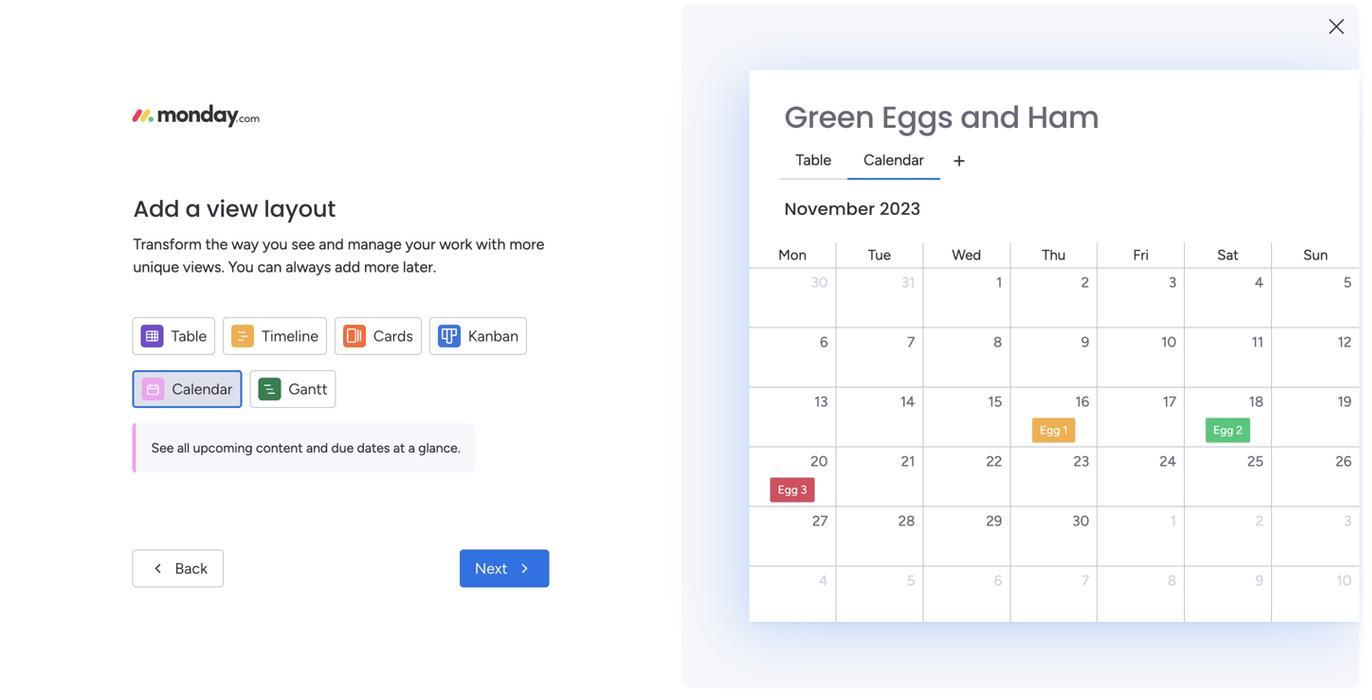 Task type: vqa. For each thing, say whether or not it's contained in the screenshot.
Egg 1 at the bottom
yes



Task type: locate. For each thing, give the bounding box(es) containing it.
1 vertical spatial more
[[364, 258, 399, 276]]

eggs
[[882, 96, 953, 138]]

enable desktop notifications link
[[1079, 260, 1335, 282]]

8
[[993, 334, 1002, 351], [1168, 573, 1176, 590]]

and left due
[[306, 440, 328, 456]]

0 horizontal spatial more
[[364, 258, 399, 276]]

1 vertical spatial 2
[[1236, 424, 1243, 437]]

create
[[170, 314, 208, 330]]

2 horizontal spatial 2
[[1256, 513, 1264, 530]]

install our mobile app
[[1098, 335, 1238, 352]]

1 horizontal spatial 2
[[1236, 424, 1243, 437]]

0 vertical spatial work
[[439, 236, 472, 254]]

workspace up content.
[[87, 314, 151, 330]]

1 vertical spatial 30
[[1072, 513, 1089, 530]]

0 horizontal spatial 5
[[907, 573, 915, 590]]

8 up the workflow
[[1168, 573, 1176, 590]]

1 vertical spatial and
[[319, 236, 344, 254]]

2 vertical spatial 2
[[1256, 513, 1264, 530]]

0 vertical spatial and
[[960, 96, 1020, 138]]

your up 'later.'
[[405, 236, 436, 254]]

0 vertical spatial 8
[[993, 334, 1002, 351]]

0 horizontal spatial to
[[128, 383, 141, 399]]

1 vertical spatial your
[[405, 236, 436, 254]]

3 email from the left
[[959, 10, 993, 27]]

6 up 13
[[820, 334, 828, 351]]

browse workspaces
[[22, 189, 139, 205]]

0 horizontal spatial 10
[[1161, 334, 1176, 351]]

back
[[175, 560, 207, 578]]

2
[[1081, 274, 1089, 291], [1236, 424, 1243, 437], [1256, 513, 1264, 530]]

can
[[257, 258, 282, 276]]

18
[[1249, 394, 1264, 411]]

install
[[1098, 335, 1135, 352]]

apps image
[[1155, 51, 1174, 70]]

see
[[291, 236, 315, 254]]

samiamgreeneggsnham27@gmail.com
[[543, 10, 789, 27]]

dates
[[357, 440, 390, 456]]

cards button
[[335, 318, 422, 355]]

to inside join this workspace to create content.
[[154, 314, 167, 330]]

2 vertical spatial 3
[[1344, 513, 1352, 530]]

4
[[1255, 274, 1264, 291], [819, 573, 828, 590]]

a right add
[[185, 193, 201, 225]]

component image
[[317, 414, 334, 431]]

ready-
[[1062, 618, 1106, 636]]

back button
[[132, 550, 224, 588]]

1 horizontal spatial 3
[[1169, 274, 1176, 291]]

public board image
[[317, 384, 337, 405]]

0 horizontal spatial workspace
[[87, 314, 151, 330]]

content.
[[96, 335, 146, 351]]

0 vertical spatial to
[[154, 314, 167, 330]]

request
[[76, 383, 125, 399]]

0 vertical spatial circle o image
[[1079, 264, 1091, 278]]

0 vertical spatial 6
[[820, 334, 828, 351]]

cards
[[373, 327, 413, 345]]

1 vertical spatial to
[[128, 383, 141, 399]]

1 vertical spatial 4
[[819, 573, 828, 590]]

16
[[1075, 394, 1089, 411]]

upload your photo
[[1098, 238, 1217, 255]]

1 vertical spatial with
[[1279, 596, 1308, 614]]

0 vertical spatial 30
[[811, 274, 828, 291]]

photo
[[1179, 238, 1217, 255]]

with inside transform the way you see and manage your work with more unique views. you can always add more later.
[[476, 236, 506, 254]]

and
[[960, 96, 1020, 138], [319, 236, 344, 254], [306, 440, 328, 456]]

a right at
[[408, 440, 415, 456]]

1 horizontal spatial more
[[509, 236, 544, 254]]

8 up '15'
[[993, 334, 1002, 351]]

6
[[820, 334, 828, 351], [994, 573, 1002, 590]]

sun
[[1303, 247, 1328, 264]]

transform the way you see and manage your work with more unique views. you can always add more later.
[[133, 236, 544, 276]]

your right confirm
[[417, 10, 445, 27]]

2 horizontal spatial 3
[[1344, 513, 1352, 530]]

to left join
[[128, 383, 141, 399]]

1 vertical spatial 7
[[1082, 573, 1089, 590]]

1 vertical spatial templates
[[1186, 660, 1254, 678]]

1 horizontal spatial 6
[[994, 573, 1002, 590]]

workspace inside join this workspace to create content.
[[87, 314, 151, 330]]

workspace right main on the left bottom
[[497, 416, 561, 432]]

0 vertical spatial 9
[[1081, 334, 1089, 351]]

0 horizontal spatial 7
[[907, 334, 915, 351]]

change
[[906, 10, 956, 27]]

7 up boost
[[1082, 573, 1089, 590]]

2 horizontal spatial email
[[959, 10, 993, 27]]

table
[[171, 327, 207, 345]]

6 down 29 at the right bottom of the page
[[994, 573, 1002, 590]]

email left address:
[[449, 10, 482, 27]]

1 horizontal spatial with
[[1279, 596, 1308, 614]]

and right eggs on the top of the page
[[960, 96, 1020, 138]]

1 vertical spatial 3
[[801, 483, 807, 497]]

2 horizontal spatial egg
[[1213, 424, 1233, 437]]

search everything image
[[1202, 51, 1221, 70]]

email right resend
[[858, 10, 891, 27]]

circle o image
[[1079, 264, 1091, 278], [1079, 337, 1091, 351]]

5 up "12"
[[1343, 274, 1352, 291]]

5 down "28"
[[907, 573, 915, 590]]

invite team members (0/1) link
[[1098, 285, 1335, 306]]

1 circle o image from the top
[[1079, 264, 1091, 278]]

v2 user feedback image
[[1066, 108, 1080, 130]]

thu
[[1042, 247, 1066, 264]]

notifications image
[[1030, 51, 1049, 70]]

circle o image inside install our mobile app link
[[1079, 337, 1091, 351]]

boost your workflow in minutes with ready-made templates
[[1062, 596, 1308, 636]]

1 vertical spatial 10
[[1337, 573, 1352, 590]]

21
[[901, 454, 915, 471]]

templates inside button
[[1186, 660, 1254, 678]]

1 horizontal spatial a
[[408, 440, 415, 456]]

browse workspaces button
[[13, 182, 189, 212]]

0 vertical spatial more
[[509, 236, 544, 254]]

and up the add
[[319, 236, 344, 254]]

please confirm your email address: samiamgreeneggsnham27@gmail.com
[[320, 10, 789, 27]]

0 horizontal spatial email
[[449, 10, 482, 27]]

30 down 23
[[1072, 513, 1089, 530]]

address:
[[486, 10, 539, 27]]

next
[[475, 560, 508, 578]]

content
[[256, 440, 303, 456]]

explore
[[1131, 660, 1182, 678]]

9 up minutes at the right of page
[[1255, 573, 1264, 590]]

templates image image
[[1067, 447, 1318, 578]]

a
[[185, 193, 201, 225], [408, 440, 415, 456]]

recently
[[319, 193, 389, 214]]

0 vertical spatial workspace
[[87, 314, 151, 330]]

2 vertical spatial 1
[[1171, 513, 1176, 530]]

templates right explore
[[1186, 660, 1254, 678]]

17
[[1163, 394, 1176, 411]]

1 horizontal spatial 8
[[1168, 573, 1176, 590]]

mobile
[[1166, 335, 1208, 352]]

1 horizontal spatial 9
[[1255, 573, 1264, 590]]

with right minutes at the right of page
[[1279, 596, 1308, 614]]

1 horizontal spatial 10
[[1337, 573, 1352, 590]]

0 horizontal spatial 9
[[1081, 334, 1089, 351]]

0 vertical spatial a
[[185, 193, 201, 225]]

main
[[465, 416, 494, 432]]

email right the change
[[959, 10, 993, 27]]

join
[[34, 314, 59, 330]]

your
[[417, 10, 445, 27], [405, 236, 436, 254], [1105, 596, 1135, 614]]

0 vertical spatial 3
[[1169, 274, 1176, 291]]

made
[[1106, 618, 1144, 636]]

0 vertical spatial 7
[[907, 334, 915, 351]]

0 horizontal spatial with
[[476, 236, 506, 254]]

work up due
[[340, 416, 369, 432]]

to left create
[[154, 314, 167, 330]]

1 horizontal spatial egg
[[1040, 424, 1060, 437]]

templates down the workflow
[[1147, 618, 1215, 636]]

notifications
[[1200, 262, 1283, 279]]

with up "kanban"
[[476, 236, 506, 254]]

1 vertical spatial 1
[[1063, 424, 1068, 437]]

circle o image inside enable desktop notifications link
[[1079, 264, 1091, 278]]

1 vertical spatial workspace
[[497, 416, 561, 432]]

Search in workspace field
[[40, 226, 158, 248]]

egg for 18
[[1213, 424, 1233, 437]]

0 horizontal spatial 30
[[811, 274, 828, 291]]

1 horizontal spatial work
[[439, 236, 472, 254]]

1 horizontal spatial email
[[858, 10, 891, 27]]

1 horizontal spatial workspace
[[497, 416, 561, 432]]

1 vertical spatial 9
[[1255, 573, 1264, 590]]

1 vertical spatial 5
[[907, 573, 915, 590]]

circle o image left the install
[[1079, 337, 1091, 351]]

logo image
[[132, 105, 259, 127]]

1 vertical spatial a
[[408, 440, 415, 456]]

glance.
[[418, 440, 460, 456]]

our
[[1138, 335, 1162, 352]]

work down visited
[[439, 236, 472, 254]]

workspace
[[87, 314, 151, 330], [497, 416, 561, 432]]

10
[[1161, 334, 1176, 351], [1337, 573, 1352, 590]]

1 vertical spatial work
[[340, 416, 369, 432]]

30 down november
[[811, 274, 828, 291]]

timeline button
[[223, 318, 327, 355]]

green eggs and ham
[[784, 96, 1099, 138]]

0 horizontal spatial a
[[185, 193, 201, 225]]

1 vertical spatial circle o image
[[1079, 337, 1091, 351]]

your up "made"
[[1105, 596, 1135, 614]]

browse
[[22, 189, 66, 205]]

complete profile link
[[1098, 309, 1335, 330]]

2 circle o image from the top
[[1079, 337, 1091, 351]]

0 vertical spatial 1
[[996, 274, 1002, 291]]

7 down 31
[[907, 334, 915, 351]]

invite members image
[[1114, 51, 1133, 70]]

to
[[154, 314, 167, 330], [128, 383, 141, 399]]

unique
[[133, 258, 179, 276]]

30
[[811, 274, 828, 291], [1072, 513, 1089, 530]]

explore templates button
[[1062, 650, 1323, 688]]

upcoming
[[193, 440, 253, 456]]

0 vertical spatial 5
[[1343, 274, 1352, 291]]

all
[[177, 440, 190, 456]]

1 horizontal spatial 30
[[1072, 513, 1089, 530]]

circle o image left 'enable'
[[1079, 264, 1091, 278]]

1 horizontal spatial to
[[154, 314, 167, 330]]

ham
[[1027, 96, 1099, 138]]

sam green image
[[1310, 45, 1340, 76]]

email for change email address
[[959, 10, 993, 27]]

2 email from the left
[[858, 10, 891, 27]]

request to join button
[[68, 376, 173, 406]]

templates inside boost your workflow in minutes with ready-made templates
[[1147, 618, 1215, 636]]

0 horizontal spatial 3
[[801, 483, 807, 497]]

sat
[[1217, 247, 1239, 264]]

0 vertical spatial with
[[476, 236, 506, 254]]

feedback
[[1120, 110, 1179, 127]]

0 vertical spatial 4
[[1255, 274, 1264, 291]]

fri
[[1133, 247, 1149, 264]]

2 vertical spatial your
[[1105, 596, 1135, 614]]

install our mobile app link
[[1079, 333, 1335, 354]]

confirm
[[364, 10, 413, 27]]

0 horizontal spatial egg
[[778, 483, 798, 497]]

9 left the install
[[1081, 334, 1089, 351]]

0 horizontal spatial 1
[[996, 274, 1002, 291]]

0 vertical spatial your
[[417, 10, 445, 27]]

0 horizontal spatial 2
[[1081, 274, 1089, 291]]

wed
[[952, 247, 981, 264]]

0 vertical spatial templates
[[1147, 618, 1215, 636]]



Task type: describe. For each thing, give the bounding box(es) containing it.
0 vertical spatial 2
[[1081, 274, 1089, 291]]

calendar
[[172, 381, 233, 399]]

your inside boost your workflow in minutes with ready-made templates
[[1105, 596, 1135, 614]]

1 horizontal spatial 4
[[1255, 274, 1264, 291]]

tue
[[868, 247, 891, 264]]

11
[[1252, 334, 1264, 351]]

request to join
[[76, 383, 166, 399]]

24
[[1160, 454, 1176, 471]]

circle o image for enable
[[1079, 264, 1091, 278]]

minutes
[[1221, 596, 1275, 614]]

view
[[207, 193, 258, 225]]

enable desktop notifications
[[1098, 262, 1283, 279]]

1 email from the left
[[449, 10, 482, 27]]

egg for 16
[[1040, 424, 1060, 437]]

give feedback
[[1087, 110, 1179, 127]]

28
[[898, 513, 915, 530]]

egg 3
[[778, 483, 807, 497]]

manage
[[348, 236, 402, 254]]

upload
[[1098, 238, 1143, 255]]

resend email link
[[807, 10, 891, 27]]

0 horizontal spatial 6
[[820, 334, 828, 351]]

22
[[986, 454, 1002, 471]]

you
[[263, 236, 288, 254]]

kanban
[[468, 327, 519, 345]]

see
[[151, 440, 174, 456]]

0 vertical spatial 10
[[1161, 334, 1176, 351]]

egg 2
[[1213, 424, 1243, 437]]

0 horizontal spatial work
[[340, 416, 369, 432]]

your inside transform the way you see and manage your work with more unique views. you can always add more later.
[[405, 236, 436, 254]]

due
[[331, 440, 354, 456]]

see all upcoming content and due dates at a glance.
[[151, 440, 460, 456]]

change email address link
[[906, 10, 1046, 27]]

add
[[335, 258, 360, 276]]

join this workspace to create content.
[[34, 314, 208, 351]]

transform
[[133, 236, 202, 254]]

2023
[[880, 197, 921, 221]]

1 horizontal spatial 1
[[1063, 424, 1068, 437]]

upload your photo link
[[1098, 236, 1335, 258]]

address
[[996, 10, 1046, 27]]

mon
[[778, 247, 806, 264]]

help image
[[1244, 51, 1263, 70]]

and inside transform the way you see and manage your work with more unique views. you can always add more later.
[[319, 236, 344, 254]]

work inside transform the way you see and manage your work with more unique views. you can always add more later.
[[439, 236, 472, 254]]

1 vertical spatial 6
[[994, 573, 1002, 590]]

egg 1
[[1040, 424, 1068, 437]]

2 horizontal spatial 1
[[1171, 513, 1176, 530]]

november 2023
[[784, 197, 921, 221]]

members
[[1174, 287, 1234, 304]]

12
[[1338, 334, 1352, 351]]

1 horizontal spatial 5
[[1343, 274, 1352, 291]]

your
[[1147, 238, 1175, 255]]

at
[[393, 440, 405, 456]]

14
[[900, 394, 915, 411]]

email for resend email
[[858, 10, 891, 27]]

kanban button
[[429, 318, 527, 355]]

close recently visited image
[[293, 192, 316, 215]]

(0/1)
[[1237, 287, 1268, 304]]

later.
[[403, 258, 436, 276]]

23
[[1074, 454, 1089, 471]]

calendar button
[[132, 371, 242, 409]]

enable
[[1098, 262, 1140, 279]]

invite
[[1098, 287, 1133, 304]]

circle o image for install
[[1079, 337, 1091, 351]]

timeline
[[262, 327, 318, 345]]

table button
[[132, 318, 215, 355]]

workflow
[[1139, 596, 1201, 614]]

visited
[[393, 193, 446, 214]]

>
[[454, 416, 462, 432]]

1 horizontal spatial 7
[[1082, 573, 1089, 590]]

26
[[1336, 454, 1352, 471]]

workspaces
[[69, 189, 139, 205]]

resend email
[[807, 10, 891, 27]]

complete
[[1098, 311, 1161, 328]]

gantt button
[[250, 371, 336, 409]]

give
[[1087, 110, 1117, 127]]

the
[[205, 236, 228, 254]]

20
[[811, 454, 828, 471]]

views.
[[183, 258, 224, 276]]

25
[[1247, 454, 1264, 471]]

0 horizontal spatial 8
[[993, 334, 1002, 351]]

29
[[986, 513, 1002, 530]]

to inside request to join button
[[128, 383, 141, 399]]

add
[[133, 193, 180, 225]]

egg for 20
[[778, 483, 798, 497]]

0 horizontal spatial 4
[[819, 573, 828, 590]]

please
[[320, 10, 361, 27]]

2 vertical spatial and
[[306, 440, 328, 456]]

invite team members (0/1) complete profile
[[1098, 287, 1268, 328]]

always
[[286, 258, 331, 276]]

inbox image
[[1072, 51, 1091, 70]]

work management > main workspace
[[340, 416, 561, 432]]

1 vertical spatial 8
[[1168, 573, 1176, 590]]

recently visited
[[319, 193, 446, 214]]

with inside boost your workflow in minutes with ready-made templates
[[1279, 596, 1308, 614]]

green
[[784, 96, 874, 138]]

27
[[812, 513, 828, 530]]

join
[[144, 383, 166, 399]]



